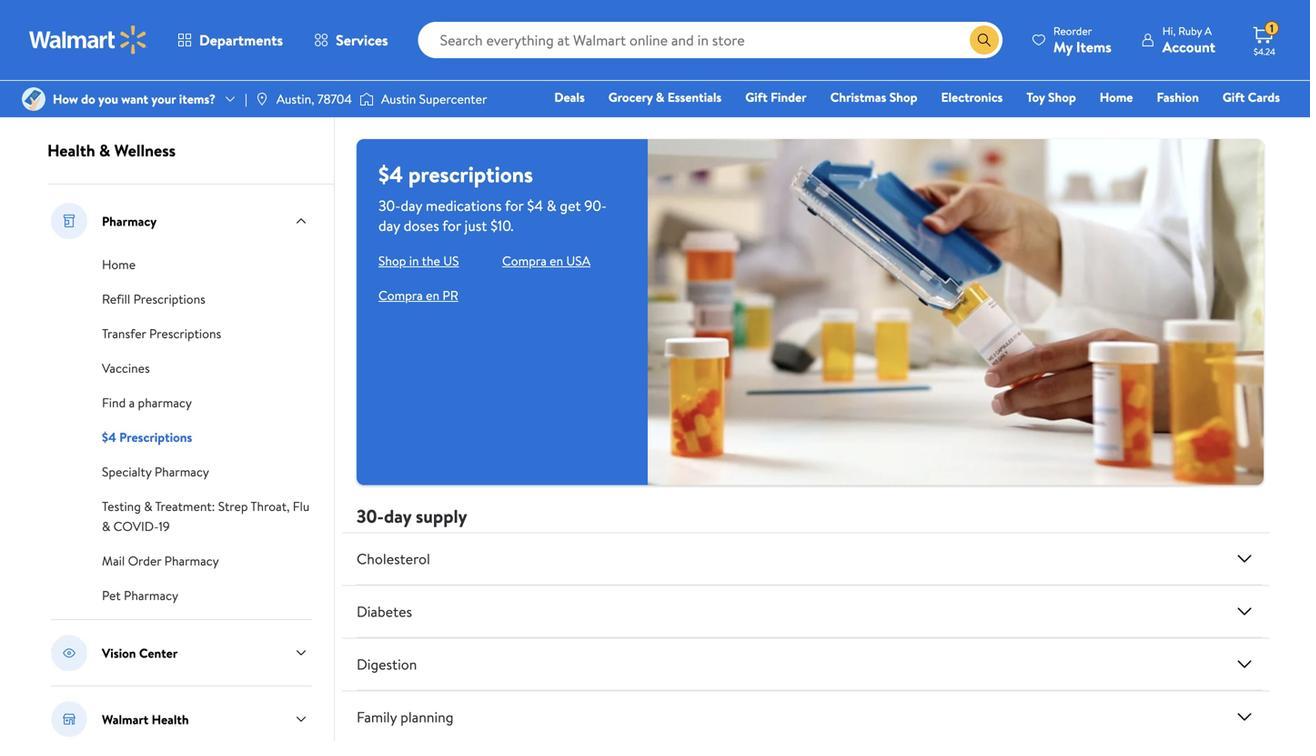 Task type: describe. For each thing, give the bounding box(es) containing it.
one debit link
[[1133, 113, 1211, 132]]

shop for toy shop
[[1048, 88, 1076, 106]]

walmart
[[102, 711, 149, 729]]

day left doses
[[379, 216, 400, 236]]

vaccines
[[102, 359, 150, 377]]

pet
[[102, 587, 121, 605]]

90-
[[585, 196, 607, 216]]

specialty pharmacy
[[102, 463, 209, 481]]

pharmacy inside 'link'
[[164, 552, 219, 570]]

us
[[443, 252, 459, 270]]

specialty pharmacy link
[[102, 461, 209, 481]]

planning
[[400, 707, 454, 727]]

gift for cards
[[1223, 88, 1245, 106]]

& for grocery & essentials
[[656, 88, 665, 106]]

austin, 78704
[[277, 90, 352, 108]]

registry link
[[1063, 113, 1125, 132]]

0 horizontal spatial health
[[47, 139, 95, 162]]

find a pharmacy
[[102, 394, 192, 412]]

deals
[[554, 88, 585, 106]]

vision center image
[[51, 635, 87, 672]]

wellness
[[114, 139, 176, 162]]

prescriptions for transfer prescriptions
[[149, 325, 221, 343]]

registry
[[1071, 114, 1117, 132]]

transfer prescriptions link
[[102, 323, 221, 343]]

pet pharmacy link
[[102, 585, 178, 605]]

grocery & essentials
[[609, 88, 722, 106]]

grocery
[[609, 88, 653, 106]]

departments button
[[162, 18, 299, 62]]

pharmacy up treatment:
[[155, 463, 209, 481]]

order
[[128, 552, 161, 570]]

throat,
[[251, 498, 290, 516]]

en for usa
[[550, 252, 563, 270]]

services
[[336, 30, 388, 50]]

treatment:
[[155, 498, 215, 516]]

cholesterol image
[[1234, 548, 1256, 570]]

testing & treatment: strep throat, flu & covid-19
[[102, 498, 310, 536]]

0 horizontal spatial home
[[102, 256, 136, 273]]

christmas
[[831, 88, 887, 106]]

strep
[[218, 498, 248, 516]]

transfer prescriptions
[[102, 325, 221, 343]]

walmart health
[[102, 711, 189, 729]]

1 vertical spatial 30-
[[357, 504, 384, 529]]

hi, ruby a account
[[1163, 23, 1216, 57]]

gift finder
[[746, 88, 807, 106]]

0 horizontal spatial home link
[[102, 254, 136, 274]]

$4 for prescriptions
[[379, 159, 403, 190]]

walmart image
[[29, 25, 147, 55]]

gift finder link
[[737, 87, 815, 107]]

Walmart Site-Wide search field
[[418, 22, 1003, 58]]

you
[[98, 90, 118, 108]]

testing
[[102, 498, 141, 516]]

2 horizontal spatial $4
[[527, 196, 543, 216]]

30- inside $4 prescriptions 30-day medications for $4 & get 90- day doses for just $10.
[[379, 196, 401, 216]]

$10.
[[491, 216, 514, 236]]

& for health & wellness
[[99, 139, 110, 162]]

how
[[53, 90, 78, 108]]

one
[[1141, 114, 1168, 132]]

essentials
[[668, 88, 722, 106]]

medications
[[426, 196, 502, 216]]

shop in the us
[[379, 252, 459, 270]]

walmart+ link
[[1218, 113, 1289, 132]]

the
[[422, 252, 440, 270]]

gift cards link
[[1215, 87, 1289, 107]]

refill prescriptions
[[102, 290, 206, 308]]

|
[[245, 90, 247, 108]]

 image for how do you want your items?
[[22, 87, 46, 111]]

digestion image
[[1234, 654, 1256, 676]]

pet pharmacy
[[102, 587, 178, 605]]

find a pharmacy link
[[102, 392, 192, 412]]

how do you want your items?
[[53, 90, 216, 108]]

78704
[[317, 90, 352, 108]]

departments
[[199, 30, 283, 50]]

pharmacy
[[138, 394, 192, 412]]

$4.24
[[1254, 46, 1276, 58]]

& down testing
[[102, 518, 110, 536]]

find
[[102, 394, 126, 412]]

refill prescriptions link
[[102, 288, 206, 309]]

grocery & essentials link
[[600, 87, 730, 107]]

supercenter
[[419, 90, 487, 108]]

specialty
[[102, 463, 152, 481]]

family planning
[[357, 707, 454, 727]]

toy
[[1027, 88, 1045, 106]]

deals link
[[546, 87, 593, 107]]

$4 for prescriptions
[[102, 429, 116, 446]]

account
[[1163, 37, 1216, 57]]

$4 prescriptions 30-day medications for $4 & get 90- day doses for just $10.
[[379, 159, 607, 236]]

mail order pharmacy
[[102, 552, 219, 570]]

& inside $4 prescriptions 30-day medications for $4 & get 90- day doses for just $10.
[[547, 196, 556, 216]]

christmas shop
[[831, 88, 918, 106]]

testing & treatment: strep throat, flu & covid-19 link
[[102, 496, 310, 536]]

diabetes image
[[1234, 601, 1256, 623]]

reorder
[[1054, 23, 1092, 39]]

1 vertical spatial health
[[152, 711, 189, 729]]

search icon image
[[977, 33, 992, 47]]

items
[[1076, 37, 1112, 57]]

0 horizontal spatial shop
[[379, 252, 406, 270]]

items?
[[179, 90, 216, 108]]

covid-
[[113, 518, 159, 536]]

& for testing & treatment: strep throat, flu & covid-19
[[144, 498, 152, 516]]

30-day supply
[[357, 504, 467, 529]]

do
[[81, 90, 95, 108]]



Task type: locate. For each thing, give the bounding box(es) containing it.
& left get
[[547, 196, 556, 216]]

prescriptions down refill prescriptions
[[149, 325, 221, 343]]

2 vertical spatial $4
[[102, 429, 116, 446]]

prescriptions up transfer prescriptions link
[[133, 290, 206, 308]]

shop in the us link
[[379, 252, 459, 270]]

services button
[[299, 18, 404, 62]]

compra down $10.
[[502, 252, 547, 270]]

$4 down find
[[102, 429, 116, 446]]

& up covid-
[[144, 498, 152, 516]]

prescriptions up specialty pharmacy link at the left bottom of page
[[119, 429, 192, 446]]

prescriptions for $4 prescriptions
[[119, 429, 192, 446]]

shop
[[890, 88, 918, 106], [1048, 88, 1076, 106], [379, 252, 406, 270]]

 image for austin supercenter
[[359, 90, 374, 108]]

your
[[151, 90, 176, 108]]

compra en pr
[[379, 287, 458, 304]]

home up refill
[[102, 256, 136, 273]]

0 horizontal spatial compra
[[379, 287, 423, 304]]

30-
[[379, 196, 401, 216], [357, 504, 384, 529]]

0 vertical spatial prescriptions
[[133, 290, 206, 308]]

day up cholesterol
[[384, 504, 412, 529]]

cholesterol
[[357, 549, 430, 569]]

1 horizontal spatial health
[[152, 711, 189, 729]]

1 vertical spatial compra
[[379, 287, 423, 304]]

1 horizontal spatial en
[[550, 252, 563, 270]]

gift for finder
[[746, 88, 768, 106]]

fashion link
[[1149, 87, 1208, 107]]

gift cards registry
[[1071, 88, 1280, 132]]

2 vertical spatial prescriptions
[[119, 429, 192, 446]]

1 horizontal spatial home
[[1100, 88, 1133, 106]]

1 gift from the left
[[746, 88, 768, 106]]

0 horizontal spatial for
[[443, 216, 461, 236]]

$4
[[379, 159, 403, 190], [527, 196, 543, 216], [102, 429, 116, 446]]

get
[[560, 196, 581, 216]]

gift left cards
[[1223, 88, 1245, 106]]

pharmacy image
[[51, 203, 87, 239]]

1 vertical spatial home
[[102, 256, 136, 273]]

1 vertical spatial en
[[426, 287, 440, 304]]

day left medications
[[401, 196, 422, 216]]

gift
[[746, 88, 768, 106], [1223, 88, 1245, 106]]

$4 down austin
[[379, 159, 403, 190]]

 image
[[22, 87, 46, 111], [359, 90, 374, 108], [255, 92, 269, 106]]

0 vertical spatial $4
[[379, 159, 403, 190]]

usa
[[566, 252, 591, 270]]

1 horizontal spatial gift
[[1223, 88, 1245, 106]]

1 vertical spatial home link
[[102, 254, 136, 274]]

walmart+
[[1226, 114, 1280, 132]]

1 vertical spatial prescriptions
[[149, 325, 221, 343]]

want
[[121, 90, 148, 108]]

2 horizontal spatial shop
[[1048, 88, 1076, 106]]

0 vertical spatial home link
[[1092, 87, 1142, 107]]

1
[[1270, 21, 1274, 36]]

toy shop
[[1027, 88, 1076, 106]]

&
[[656, 88, 665, 106], [99, 139, 110, 162], [547, 196, 556, 216], [144, 498, 152, 516], [102, 518, 110, 536]]

en left pr
[[426, 287, 440, 304]]

en for pr
[[426, 287, 440, 304]]

one debit
[[1141, 114, 1202, 132]]

my
[[1054, 37, 1073, 57]]

& left the wellness
[[99, 139, 110, 162]]

austin,
[[277, 90, 314, 108]]

1 horizontal spatial for
[[505, 196, 524, 216]]

transfer
[[102, 325, 146, 343]]

home link up the registry at the right top of page
[[1092, 87, 1142, 107]]

home up the registry at the right top of page
[[1100, 88, 1133, 106]]

shop for christmas shop
[[890, 88, 918, 106]]

toy shop link
[[1019, 87, 1085, 107]]

refill
[[102, 290, 130, 308]]

for right just
[[505, 196, 524, 216]]

day
[[401, 196, 422, 216], [379, 216, 400, 236], [384, 504, 412, 529]]

0 horizontal spatial gift
[[746, 88, 768, 106]]

center
[[139, 645, 178, 662]]

austin
[[381, 90, 416, 108]]

austin supercenter
[[381, 90, 487, 108]]

2 horizontal spatial  image
[[359, 90, 374, 108]]

1 horizontal spatial compra
[[502, 252, 547, 270]]

electronics
[[941, 88, 1003, 106]]

health down how
[[47, 139, 95, 162]]

shop right toy
[[1048, 88, 1076, 106]]

$4 prescriptions link
[[102, 427, 192, 447]]

compra down the in
[[379, 287, 423, 304]]

shop right christmas
[[890, 88, 918, 106]]

gift inside gift cards registry
[[1223, 88, 1245, 106]]

cards
[[1248, 88, 1280, 106]]

walmart health image
[[51, 702, 87, 738]]

 image left how
[[22, 87, 46, 111]]

supply
[[416, 504, 467, 529]]

for left just
[[443, 216, 461, 236]]

mail order pharmacy link
[[102, 551, 219, 571]]

0 vertical spatial 30-
[[379, 196, 401, 216]]

just
[[465, 216, 487, 236]]

home
[[1100, 88, 1133, 106], [102, 256, 136, 273]]

debit
[[1171, 114, 1202, 132]]

prescriptions
[[408, 159, 533, 190]]

pharmacy down 19
[[164, 552, 219, 570]]

compra
[[502, 252, 547, 270], [379, 287, 423, 304]]

1 horizontal spatial home link
[[1092, 87, 1142, 107]]

compra en usa link
[[502, 252, 591, 270]]

& right grocery
[[656, 88, 665, 106]]

30- left doses
[[379, 196, 401, 216]]

christmas shop link
[[822, 87, 926, 107]]

digestion
[[357, 655, 417, 675]]

0 horizontal spatial en
[[426, 287, 440, 304]]

0 horizontal spatial $4
[[102, 429, 116, 446]]

1 horizontal spatial shop
[[890, 88, 918, 106]]

health right the walmart
[[152, 711, 189, 729]]

0 vertical spatial home
[[1100, 88, 1133, 106]]

1 vertical spatial $4
[[527, 196, 543, 216]]

 image right 78704
[[359, 90, 374, 108]]

mail
[[102, 552, 125, 570]]

electronics link
[[933, 87, 1011, 107]]

hi,
[[1163, 23, 1176, 39]]

Search search field
[[418, 22, 1003, 58]]

pharmacy down order
[[124, 587, 178, 605]]

1 horizontal spatial  image
[[255, 92, 269, 106]]

shop left the in
[[379, 252, 406, 270]]

30- up cholesterol
[[357, 504, 384, 529]]

1 horizontal spatial $4
[[379, 159, 403, 190]]

compra for compra en usa
[[502, 252, 547, 270]]

0 vertical spatial health
[[47, 139, 95, 162]]

home link up refill
[[102, 254, 136, 274]]

pharmacy right pharmacy "image"
[[102, 212, 157, 230]]

doses
[[404, 216, 439, 236]]

 image for austin, 78704
[[255, 92, 269, 106]]

vaccines link
[[102, 358, 150, 378]]

0 horizontal spatial  image
[[22, 87, 46, 111]]

en left 'usa'
[[550, 252, 563, 270]]

diabetes
[[357, 602, 412, 622]]

flu
[[293, 498, 310, 516]]

prescriptions for refill prescriptions
[[133, 290, 206, 308]]

0 vertical spatial compra
[[502, 252, 547, 270]]

family planning image
[[1234, 707, 1256, 728]]

for
[[505, 196, 524, 216], [443, 216, 461, 236]]

en
[[550, 252, 563, 270], [426, 287, 440, 304]]

0 vertical spatial en
[[550, 252, 563, 270]]

compra en usa
[[502, 252, 591, 270]]

2 gift from the left
[[1223, 88, 1245, 106]]

a
[[1205, 23, 1212, 39]]

$4 prescriptions
[[102, 429, 192, 446]]

 image right |
[[255, 92, 269, 106]]

19
[[159, 518, 170, 536]]

home link
[[1092, 87, 1142, 107], [102, 254, 136, 274]]

vision
[[102, 645, 136, 662]]

health & wellness
[[47, 139, 176, 162]]

gift left finder
[[746, 88, 768, 106]]

$4 left get
[[527, 196, 543, 216]]

family
[[357, 707, 397, 727]]

fashion
[[1157, 88, 1199, 106]]

compra for compra en pr
[[379, 287, 423, 304]]



Task type: vqa. For each thing, say whether or not it's contained in the screenshot.
"Austin,"
yes



